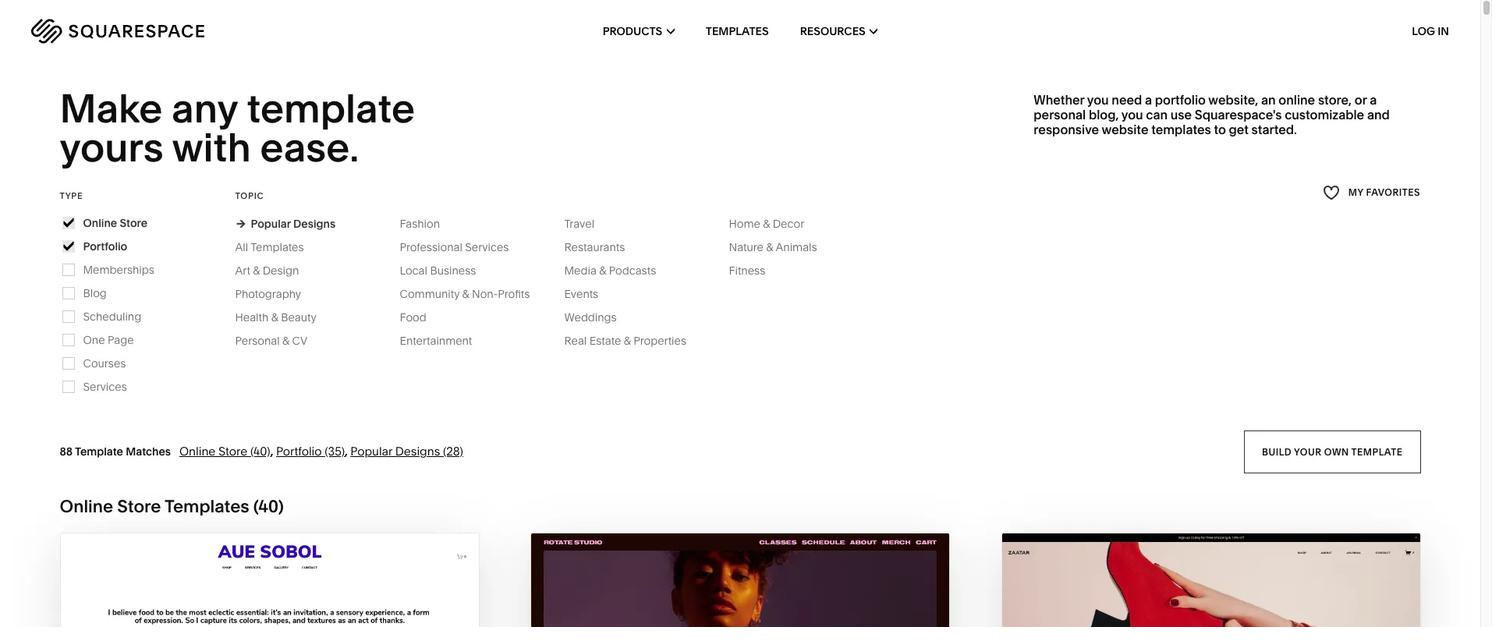 Task type: vqa. For each thing, say whether or not it's contained in the screenshot.
Started
no



Task type: locate. For each thing, give the bounding box(es) containing it.
online down template
[[60, 496, 113, 517]]

real
[[565, 334, 587, 348]]

store up memberships
[[120, 216, 148, 230]]

non-
[[472, 287, 498, 301]]

template
[[75, 445, 123, 459]]

real estate & properties
[[565, 334, 687, 348]]

online for online store
[[83, 216, 117, 230]]

products
[[603, 24, 663, 38]]

2 vertical spatial templates
[[165, 496, 249, 517]]

log             in link
[[1413, 24, 1450, 38]]

services down courses
[[83, 380, 127, 394]]

topic
[[235, 190, 264, 201]]

1 a from the left
[[1145, 92, 1152, 108]]

website
[[1102, 122, 1149, 138]]

started.
[[1252, 122, 1297, 138]]

template inside make any template yours with ease.
[[247, 84, 415, 133]]

travel link
[[565, 217, 610, 231]]

make
[[60, 84, 163, 133]]

0 vertical spatial store
[[120, 216, 148, 230]]

, left portfolio (35) link
[[271, 444, 273, 459]]

& right "nature"
[[766, 240, 774, 254]]

home & decor link
[[729, 217, 820, 231]]

my favorites
[[1349, 187, 1421, 198]]

resources
[[800, 24, 866, 38]]

&
[[763, 217, 770, 231], [766, 240, 774, 254], [253, 264, 260, 278], [599, 264, 607, 278], [462, 287, 469, 301], [271, 310, 278, 324], [282, 334, 290, 348], [624, 334, 631, 348]]

log             in
[[1413, 24, 1450, 38]]

& left cv
[[282, 334, 290, 348]]

popular right (35)
[[351, 444, 393, 459]]

properties
[[634, 334, 687, 348]]

squarespace's
[[1195, 107, 1282, 123]]

you left the need
[[1087, 92, 1109, 108]]

0 vertical spatial services
[[465, 240, 509, 254]]

and
[[1368, 107, 1390, 123]]

templates link
[[706, 0, 769, 62]]

rotate image
[[531, 534, 949, 627]]

0 horizontal spatial templates
[[165, 496, 249, 517]]

fitness
[[729, 264, 766, 278]]

online up memberships
[[83, 216, 117, 230]]

1 vertical spatial popular
[[351, 444, 393, 459]]

popular up all templates
[[251, 217, 291, 231]]

online store
[[83, 216, 148, 230]]

& left 'non-'
[[462, 287, 469, 301]]

0 vertical spatial online
[[83, 216, 117, 230]]

all templates
[[235, 240, 304, 254]]

whether
[[1034, 92, 1085, 108]]

& right "home"
[[763, 217, 770, 231]]

templates
[[1152, 122, 1211, 138]]

local business
[[400, 264, 476, 278]]

template
[[247, 84, 415, 133], [1352, 446, 1403, 457]]

services
[[465, 240, 509, 254], [83, 380, 127, 394]]

0 horizontal spatial designs
[[293, 217, 336, 231]]

store down 'matches' in the left of the page
[[117, 496, 161, 517]]

1 horizontal spatial portfolio
[[276, 444, 322, 459]]

1 horizontal spatial a
[[1370, 92, 1377, 108]]

you
[[1087, 92, 1109, 108], [1122, 107, 1144, 123]]

scheduling
[[83, 310, 141, 324]]

0 vertical spatial designs
[[293, 217, 336, 231]]

health & beauty
[[235, 310, 317, 324]]

community
[[400, 287, 460, 301]]

0 horizontal spatial a
[[1145, 92, 1152, 108]]

in
[[1438, 24, 1450, 38]]

template inside button
[[1352, 446, 1403, 457]]

favorites
[[1367, 187, 1421, 198]]

online right 'matches' in the left of the page
[[179, 444, 216, 459]]

(40)
[[250, 444, 271, 459]]

0 vertical spatial popular
[[251, 217, 291, 231]]

0 horizontal spatial services
[[83, 380, 127, 394]]

services up business
[[465, 240, 509, 254]]

ease.
[[260, 124, 359, 172]]

1 vertical spatial store
[[218, 444, 248, 459]]

& for beauty
[[271, 310, 278, 324]]

1 vertical spatial designs
[[395, 444, 440, 459]]

all
[[235, 240, 248, 254]]

store
[[120, 216, 148, 230], [218, 444, 248, 459], [117, 496, 161, 517]]

store left (40) on the bottom of page
[[218, 444, 248, 459]]

& for cv
[[282, 334, 290, 348]]

1 vertical spatial portfolio
[[276, 444, 322, 459]]

media
[[565, 264, 597, 278]]

a right the need
[[1145, 92, 1152, 108]]

2 vertical spatial store
[[117, 496, 161, 517]]

you left can
[[1122, 107, 1144, 123]]

online store templates ( 40 )
[[60, 496, 284, 517]]

health
[[235, 310, 269, 324]]

1 vertical spatial template
[[1352, 446, 1403, 457]]

online for online store templates ( 40 )
[[60, 496, 113, 517]]

a right or
[[1370, 92, 1377, 108]]

0 vertical spatial portfolio
[[83, 239, 127, 253]]

your
[[1294, 446, 1322, 457]]

popular designs link
[[235, 217, 336, 231]]

(28)
[[443, 444, 463, 459]]

0 vertical spatial template
[[247, 84, 415, 133]]

nature & animals link
[[729, 240, 833, 254]]

1 vertical spatial online
[[179, 444, 216, 459]]

design
[[263, 264, 299, 278]]

media & podcasts link
[[565, 264, 672, 278]]

resources button
[[800, 0, 878, 62]]

, left popular designs (28) link
[[345, 444, 348, 459]]

designs left (28)
[[395, 444, 440, 459]]

one
[[83, 333, 105, 347]]

None checkbox
[[63, 241, 74, 252]]

1 horizontal spatial designs
[[395, 444, 440, 459]]

)
[[278, 496, 284, 517]]

courses
[[83, 356, 126, 370]]

online
[[83, 216, 117, 230], [179, 444, 216, 459], [60, 496, 113, 517]]

health & beauty link
[[235, 310, 332, 324]]

88
[[60, 445, 73, 459]]

0 horizontal spatial you
[[1087, 92, 1109, 108]]

portfolio left (35)
[[276, 444, 322, 459]]

aue sobol image
[[60, 534, 478, 627]]

0 horizontal spatial ,
[[271, 444, 273, 459]]

1 vertical spatial templates
[[251, 240, 304, 254]]

weddings link
[[565, 310, 633, 324]]

2 a from the left
[[1370, 92, 1377, 108]]

& right health
[[271, 310, 278, 324]]

portfolio
[[83, 239, 127, 253], [276, 444, 322, 459]]

or
[[1355, 92, 1367, 108]]

1 horizontal spatial ,
[[345, 444, 348, 459]]

designs
[[293, 217, 336, 231], [395, 444, 440, 459]]

podcasts
[[609, 264, 656, 278]]

designs up 'all templates' link
[[293, 217, 336, 231]]

& right media
[[599, 264, 607, 278]]

zaatar element
[[1002, 534, 1420, 627]]

1 horizontal spatial services
[[465, 240, 509, 254]]

0 horizontal spatial template
[[247, 84, 415, 133]]

community & non-profits
[[400, 287, 530, 301]]

portfolio down online store
[[83, 239, 127, 253]]

& right estate
[[624, 334, 631, 348]]

2 vertical spatial online
[[60, 496, 113, 517]]

nature & animals
[[729, 240, 817, 254]]

blog
[[83, 286, 107, 300]]

online store (40) link
[[179, 444, 271, 459]]

1 horizontal spatial template
[[1352, 446, 1403, 457]]

squarespace logo image
[[31, 19, 204, 44]]

& right art
[[253, 264, 260, 278]]

yours
[[60, 124, 164, 172]]

0 vertical spatial templates
[[706, 24, 769, 38]]

0 horizontal spatial popular
[[251, 217, 291, 231]]

templates
[[706, 24, 769, 38], [251, 240, 304, 254], [165, 496, 249, 517]]

need
[[1112, 92, 1143, 108]]

weddings
[[565, 310, 617, 324]]

online for online store (40) , portfolio (35) , popular designs (28)
[[179, 444, 216, 459]]



Task type: describe. For each thing, give the bounding box(es) containing it.
animals
[[776, 240, 817, 254]]

travel
[[565, 217, 595, 231]]

any
[[172, 84, 238, 133]]

restaurants
[[565, 240, 625, 254]]

(35)
[[325, 444, 345, 459]]

1 horizontal spatial popular
[[351, 444, 393, 459]]

local
[[400, 264, 428, 278]]

restaurants link
[[565, 240, 641, 254]]

(
[[253, 496, 259, 517]]

responsive
[[1034, 122, 1099, 138]]

blog,
[[1089, 107, 1119, 123]]

business
[[430, 264, 476, 278]]

& for decor
[[763, 217, 770, 231]]

photography link
[[235, 287, 317, 301]]

aue sobol element
[[60, 534, 478, 627]]

fashion link
[[400, 217, 456, 231]]

online
[[1279, 92, 1316, 108]]

own
[[1325, 446, 1350, 457]]

community & non-profits link
[[400, 287, 546, 301]]

professional services link
[[400, 240, 525, 254]]

personal
[[235, 334, 280, 348]]

1 horizontal spatial templates
[[251, 240, 304, 254]]

to
[[1214, 122, 1226, 138]]

products button
[[603, 0, 675, 62]]

home
[[729, 217, 761, 231]]

get
[[1229, 122, 1249, 138]]

2 horizontal spatial templates
[[706, 24, 769, 38]]

decor
[[773, 217, 805, 231]]

online store (40) , portfolio (35) , popular designs (28)
[[179, 444, 463, 459]]

page
[[108, 333, 134, 347]]

customizable
[[1285, 107, 1365, 123]]

popular designs (28) link
[[351, 444, 463, 459]]

can
[[1146, 107, 1168, 123]]

matches
[[126, 445, 171, 459]]

my
[[1349, 187, 1365, 198]]

rotate element
[[531, 534, 949, 627]]

build
[[1262, 446, 1292, 457]]

40
[[259, 496, 278, 517]]

one page
[[83, 333, 134, 347]]

build your own template button
[[1244, 431, 1421, 473]]

1 horizontal spatial you
[[1122, 107, 1144, 123]]

store for online store (40) , portfolio (35) , popular designs (28)
[[218, 444, 248, 459]]

type
[[60, 190, 83, 201]]

& for design
[[253, 264, 260, 278]]

whether you need a portfolio website, an online store, or a personal blog, you can use squarespace's customizable and responsive website templates to get started.
[[1034, 92, 1390, 138]]

build your own template
[[1262, 446, 1403, 457]]

fitness link
[[729, 264, 781, 278]]

website,
[[1209, 92, 1259, 108]]

use
[[1171, 107, 1192, 123]]

all templates link
[[235, 240, 320, 254]]

& for animals
[[766, 240, 774, 254]]

1 vertical spatial services
[[83, 380, 127, 394]]

profits
[[498, 287, 530, 301]]

store for online store
[[120, 216, 148, 230]]

portfolio (35) link
[[276, 444, 345, 459]]

& for podcasts
[[599, 264, 607, 278]]

portfolio
[[1155, 92, 1206, 108]]

cv
[[292, 334, 308, 348]]

events
[[565, 287, 599, 301]]

professional
[[400, 240, 463, 254]]

store for online store templates ( 40 )
[[117, 496, 161, 517]]

popular designs
[[251, 217, 336, 231]]

squarespace logo link
[[31, 19, 315, 44]]

art & design
[[235, 264, 299, 278]]

art & design link
[[235, 264, 315, 278]]

real estate & properties link
[[565, 334, 702, 348]]

2 , from the left
[[345, 444, 348, 459]]

1 , from the left
[[271, 444, 273, 459]]

0 horizontal spatial portfolio
[[83, 239, 127, 253]]

art
[[235, 264, 250, 278]]

my favorites link
[[1324, 182, 1421, 203]]

& for non-
[[462, 287, 469, 301]]

make any template yours with ease.
[[60, 84, 424, 172]]

professional services
[[400, 240, 509, 254]]

food
[[400, 310, 427, 324]]

zaatar image
[[1002, 534, 1420, 627]]

nature
[[729, 240, 764, 254]]

personal & cv link
[[235, 334, 323, 348]]

beauty
[[281, 310, 317, 324]]

log
[[1413, 24, 1436, 38]]

personal
[[1034, 107, 1086, 123]]



